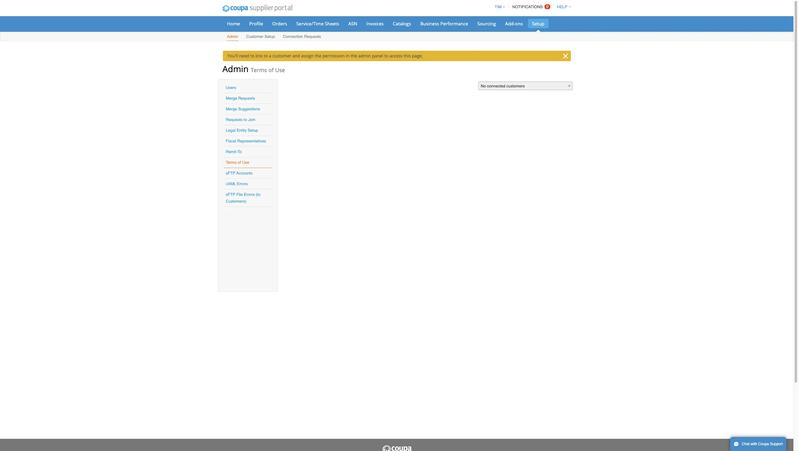 Task type: vqa. For each thing, say whether or not it's contained in the screenshot.
leftmost of
yes



Task type: locate. For each thing, give the bounding box(es) containing it.
sftp up cxml
[[226, 171, 235, 176]]

merge down users
[[226, 96, 237, 101]]

0 vertical spatial of
[[269, 66, 274, 74]]

2 merge from the top
[[226, 107, 237, 111]]

1 vertical spatial setup
[[265, 34, 275, 39]]

merge down merge requests link
[[226, 107, 237, 111]]

sftp inside sftp file errors (to customers)
[[226, 192, 235, 197]]

performance
[[440, 20, 468, 27]]

1 horizontal spatial coupa supplier portal image
[[382, 445, 412, 451]]

1 merge from the top
[[226, 96, 237, 101]]

customer setup
[[246, 34, 275, 39]]

legal entity setup
[[226, 128, 258, 133]]

0
[[546, 4, 549, 9]]

connection requests link
[[283, 33, 321, 41]]

requests up suggestions
[[238, 96, 255, 101]]

admin down the home link
[[227, 34, 238, 39]]

1 vertical spatial merge
[[226, 107, 237, 111]]

asn link
[[344, 19, 361, 28]]

errors down accounts
[[237, 182, 248, 186]]

setup
[[532, 20, 545, 27], [265, 34, 275, 39], [248, 128, 258, 133]]

chat
[[742, 442, 750, 446]]

requests for merge requests
[[238, 96, 255, 101]]

business
[[420, 20, 439, 27]]

setup down notifications 0
[[532, 20, 545, 27]]

accounts
[[236, 171, 253, 176]]

tim
[[495, 5, 502, 9]]

catalogs
[[393, 20, 411, 27]]

use inside 'admin terms of use'
[[275, 66, 285, 74]]

terms of use link
[[226, 160, 249, 165]]

admin
[[227, 34, 238, 39], [222, 63, 249, 75]]

1 vertical spatial coupa supplier portal image
[[382, 445, 412, 451]]

home
[[227, 20, 240, 27]]

cxml
[[226, 182, 236, 186]]

of down to
[[238, 160, 241, 165]]

no
[[481, 84, 486, 88]]

1 vertical spatial admin
[[222, 63, 249, 75]]

2 horizontal spatial setup
[[532, 20, 545, 27]]

fiscal representatives link
[[226, 139, 266, 143]]

0 vertical spatial admin
[[227, 34, 238, 39]]

2 vertical spatial setup
[[248, 128, 258, 133]]

0 horizontal spatial terms
[[226, 160, 237, 165]]

0 vertical spatial requests
[[304, 34, 321, 39]]

customer setup link
[[246, 33, 275, 41]]

1 vertical spatial of
[[238, 160, 241, 165]]

the right assign
[[315, 53, 321, 59]]

navigation
[[492, 1, 571, 13]]

business performance
[[420, 20, 468, 27]]

of
[[269, 66, 274, 74], [238, 160, 241, 165]]

1 horizontal spatial use
[[275, 66, 285, 74]]

admin for admin terms of use
[[222, 63, 249, 75]]

setup inside setup "link"
[[532, 20, 545, 27]]

the right in at left
[[351, 53, 357, 59]]

coupa
[[758, 442, 769, 446]]

add-ons
[[505, 20, 523, 27]]

users link
[[226, 85, 236, 90]]

No connected customers field
[[478, 82, 573, 91]]

merge for merge requests
[[226, 96, 237, 101]]

to
[[238, 150, 242, 154]]

admin down 'you'll'
[[222, 63, 249, 75]]

1 horizontal spatial the
[[351, 53, 357, 59]]

1 vertical spatial use
[[242, 160, 249, 165]]

merge suggestions
[[226, 107, 260, 111]]

access
[[390, 53, 403, 59]]

join
[[248, 117, 255, 122]]

setup right customer
[[265, 34, 275, 39]]

use
[[275, 66, 285, 74], [242, 160, 249, 165]]

the
[[315, 53, 321, 59], [351, 53, 357, 59]]

add-
[[505, 20, 515, 27]]

1 sftp from the top
[[226, 171, 235, 176]]

1 horizontal spatial terms
[[251, 66, 267, 74]]

sftp for sftp accounts
[[226, 171, 235, 176]]

legal
[[226, 128, 236, 133]]

(to
[[256, 192, 260, 197]]

use down customer
[[275, 66, 285, 74]]

of inside 'admin terms of use'
[[269, 66, 274, 74]]

requests down service/time
[[304, 34, 321, 39]]

to left a
[[264, 53, 268, 59]]

1 vertical spatial sftp
[[226, 192, 235, 197]]

1 vertical spatial errors
[[244, 192, 255, 197]]

notifications 0
[[513, 4, 549, 9]]

terms down remit-
[[226, 160, 237, 165]]

0 horizontal spatial setup
[[248, 128, 258, 133]]

0 vertical spatial terms
[[251, 66, 267, 74]]

terms down link
[[251, 66, 267, 74]]

0 horizontal spatial coupa supplier portal image
[[218, 1, 297, 16]]

sftp accounts link
[[226, 171, 253, 176]]

customer
[[272, 53, 291, 59]]

admin
[[358, 53, 371, 59]]

0 vertical spatial coupa supplier portal image
[[218, 1, 297, 16]]

1 vertical spatial requests
[[238, 96, 255, 101]]

setup down join
[[248, 128, 258, 133]]

merge for merge suggestions
[[226, 107, 237, 111]]

entity
[[237, 128, 247, 133]]

sftp up customers)
[[226, 192, 235, 197]]

errors left (to
[[244, 192, 255, 197]]

1 horizontal spatial setup
[[265, 34, 275, 39]]

0 horizontal spatial use
[[242, 160, 249, 165]]

profile
[[249, 20, 263, 27]]

connected
[[487, 84, 505, 88]]

merge requests link
[[226, 96, 255, 101]]

merge
[[226, 96, 237, 101], [226, 107, 237, 111]]

terms inside 'admin terms of use'
[[251, 66, 267, 74]]

coupa supplier portal image
[[218, 1, 297, 16], [382, 445, 412, 451]]

chat with coupa support
[[742, 442, 783, 446]]

panel
[[372, 53, 383, 59]]

home link
[[223, 19, 244, 28]]

this
[[404, 53, 411, 59]]

2 sftp from the top
[[226, 192, 235, 197]]

0 horizontal spatial the
[[315, 53, 321, 59]]

catalogs link
[[389, 19, 415, 28]]

setup link
[[528, 19, 548, 28]]

1 horizontal spatial of
[[269, 66, 274, 74]]

invoices link
[[362, 19, 388, 28]]

admin terms of use
[[222, 63, 285, 75]]

of down a
[[269, 66, 274, 74]]

service/time
[[296, 20, 324, 27]]

sftp
[[226, 171, 235, 176], [226, 192, 235, 197]]

profile link
[[245, 19, 267, 28]]

0 vertical spatial setup
[[532, 20, 545, 27]]

errors
[[237, 182, 248, 186], [244, 192, 255, 197]]

you'll need to link to a customer and assign the permission in the admin panel to access this page.
[[227, 53, 423, 59]]

0 vertical spatial use
[[275, 66, 285, 74]]

0 vertical spatial sftp
[[226, 171, 235, 176]]

use up accounts
[[242, 160, 249, 165]]

connection requests
[[283, 34, 321, 39]]

connection
[[283, 34, 303, 39]]

0 vertical spatial merge
[[226, 96, 237, 101]]

requests up legal
[[226, 117, 243, 122]]

admin link
[[227, 33, 239, 41]]

terms
[[251, 66, 267, 74], [226, 160, 237, 165]]

terms of use
[[226, 160, 249, 165]]



Task type: describe. For each thing, give the bounding box(es) containing it.
chat with coupa support button
[[730, 437, 787, 451]]

No connected customers text field
[[478, 82, 572, 91]]

business performance link
[[416, 19, 472, 28]]

2 vertical spatial requests
[[226, 117, 243, 122]]

sftp file errors (to customers) link
[[226, 192, 260, 204]]

customer
[[246, 34, 263, 39]]

service/time sheets
[[296, 20, 339, 27]]

sftp accounts
[[226, 171, 253, 176]]

2 the from the left
[[351, 53, 357, 59]]

asn
[[348, 20, 357, 27]]

legal entity setup link
[[226, 128, 258, 133]]

no connected customers
[[481, 84, 525, 88]]

cxml errors
[[226, 182, 248, 186]]

remit-to
[[226, 150, 242, 154]]

fiscal representatives
[[226, 139, 266, 143]]

0 vertical spatial errors
[[237, 182, 248, 186]]

permission
[[323, 53, 345, 59]]

suggestions
[[238, 107, 260, 111]]

errors inside sftp file errors (to customers)
[[244, 192, 255, 197]]

representatives
[[237, 139, 266, 143]]

assign
[[301, 53, 314, 59]]

merge suggestions link
[[226, 107, 260, 111]]

customers
[[507, 84, 525, 88]]

requests to join
[[226, 117, 255, 122]]

setup inside customer setup link
[[265, 34, 275, 39]]

1 the from the left
[[315, 53, 321, 59]]

you'll
[[227, 53, 238, 59]]

sheets
[[325, 20, 339, 27]]

notifications
[[513, 5, 543, 9]]

to right the panel
[[384, 53, 388, 59]]

tim link
[[492, 5, 505, 9]]

file
[[236, 192, 243, 197]]

page.
[[412, 53, 423, 59]]

sourcing
[[477, 20, 496, 27]]

sourcing link
[[473, 19, 500, 28]]

fiscal
[[226, 139, 236, 143]]

users
[[226, 85, 236, 90]]

0 horizontal spatial of
[[238, 160, 241, 165]]

with
[[751, 442, 757, 446]]

remit-to link
[[226, 150, 242, 154]]

service/time sheets link
[[292, 19, 343, 28]]

remit-
[[226, 150, 238, 154]]

in
[[346, 53, 350, 59]]

a
[[269, 53, 271, 59]]

help
[[557, 5, 567, 9]]

cxml errors link
[[226, 182, 248, 186]]

navigation containing notifications 0
[[492, 1, 571, 13]]

link
[[256, 53, 263, 59]]

support
[[770, 442, 783, 446]]

to left join
[[244, 117, 247, 122]]

and
[[292, 53, 300, 59]]

help link
[[554, 5, 571, 9]]

sftp file errors (to customers)
[[226, 192, 260, 204]]

sftp for sftp file errors (to customers)
[[226, 192, 235, 197]]

merge requests
[[226, 96, 255, 101]]

orders link
[[268, 19, 291, 28]]

need
[[239, 53, 249, 59]]

requests for connection requests
[[304, 34, 321, 39]]

orders
[[272, 20, 287, 27]]

invoices
[[366, 20, 384, 27]]

requests to join link
[[226, 117, 255, 122]]

add-ons link
[[501, 19, 527, 28]]

admin for admin
[[227, 34, 238, 39]]

1 vertical spatial terms
[[226, 160, 237, 165]]

to left link
[[250, 53, 254, 59]]

customers)
[[226, 199, 246, 204]]

ons
[[515, 20, 523, 27]]



